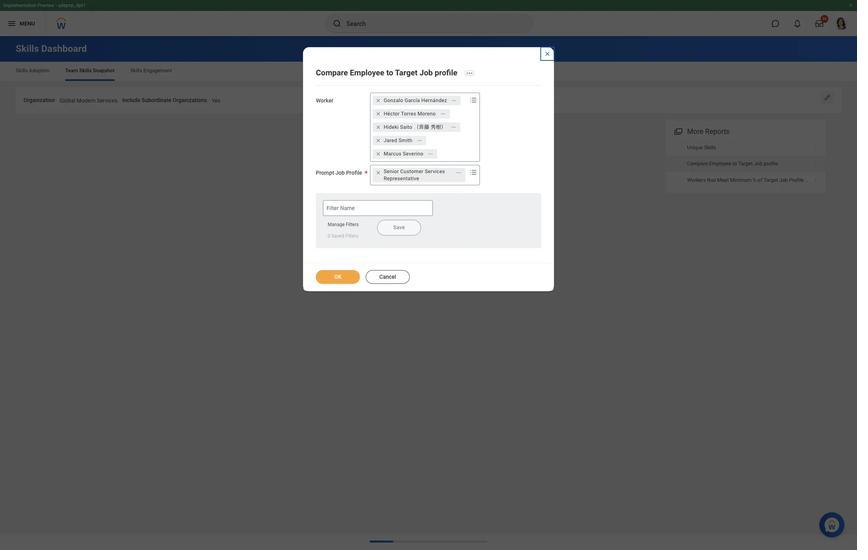 Task type: vqa. For each thing, say whether or not it's contained in the screenshot.
the topmost (Los
yes



Task type: describe. For each thing, give the bounding box(es) containing it.
be
[[407, 239, 411, 243]]

preview
[[38, 3, 54, 8]]

related actions image for services
[[456, 170, 462, 175]]

ok button
[[316, 270, 360, 284]]

7)
[[474, 246, 478, 251]]

1 at from the left
[[396, 246, 400, 251]]

gonzalo
[[384, 97, 403, 103]]

gonzalo garcía hernández element
[[384, 97, 447, 104]]

workday,
[[352, 231, 368, 235]]

more
[[687, 127, 704, 135]]

manage filters
[[328, 222, 359, 227]]

starting
[[334, 246, 347, 251]]

target inside compare employee to target job profile dialog
[[395, 68, 418, 77]]

Yes text field
[[212, 93, 221, 106]]

related actions image for hernández
[[452, 98, 457, 103]]

use
[[504, 231, 510, 235]]

skills engagement
[[130, 68, 172, 73]]

saturday,
[[487, 246, 503, 251]]

all
[[376, 231, 380, 235]]

adoption
[[29, 68, 50, 73]]

filters inside popup button
[[346, 233, 358, 239]]

related actions image for marcus severino
[[428, 151, 433, 156]]

team skills snapshot
[[65, 68, 115, 73]]

ok
[[334, 274, 342, 280]]

profile logan mcneil element
[[831, 15, 853, 32]]

reserved.
[[392, 231, 408, 235]]

workers
[[687, 177, 706, 183]]

will
[[400, 239, 406, 243]]

2 horizontal spatial 2023
[[525, 246, 534, 251]]

0
[[328, 233, 330, 239]]

1 vertical spatial 6:00
[[390, 254, 397, 259]]

prompt job profile
[[316, 169, 362, 176]]

hernández
[[422, 97, 447, 103]]

marcus severino
[[384, 151, 424, 157]]

hideki saito （斉藤 秀樹）, press delete to clear value. option
[[373, 122, 460, 132]]

authorized
[[485, 231, 503, 235]]

include subordinate organizations
[[122, 97, 207, 103]]

marcus severino element
[[384, 150, 424, 157]]

jared smith element
[[384, 137, 413, 144]]

skills left the engagement
[[130, 68, 142, 73]]

compare inside dialog
[[316, 68, 348, 77]]

weekly
[[508, 239, 520, 243]]

meet
[[718, 177, 729, 183]]

saved
[[332, 233, 344, 239]]

marcus severino, press delete to clear value. option
[[373, 149, 437, 158]]

1 vertical spatial time
[[418, 254, 427, 259]]

hideki saito （斉藤 秀樹） element
[[384, 124, 447, 131]]

until
[[479, 246, 486, 251]]

skills right the unique
[[704, 144, 716, 150]]

2 at from the left
[[535, 246, 538, 251]]

x small image
[[374, 137, 382, 144]]

rights
[[381, 231, 391, 235]]

profile inside dialog
[[346, 169, 362, 176]]

unique skills link
[[666, 139, 826, 156]]

job inside "link"
[[780, 177, 788, 183]]

adeptai_dpt1
[[58, 3, 86, 8]]

秀樹）
[[431, 124, 447, 130]]

%
[[753, 177, 757, 183]]

21,
[[519, 246, 524, 251]]

smith
[[399, 137, 413, 143]]

employee inside dialog
[[350, 68, 385, 77]]

Global Modern Services text field
[[60, 93, 118, 106]]

yes
[[212, 97, 221, 104]]

close endorsement request status image
[[545, 51, 551, 57]]

tenant
[[388, 239, 399, 243]]

chevron right image for workers that meet minimum % of target job profile skills
[[811, 174, 821, 182]]

x small image for gonzalo
[[374, 96, 382, 104]]

0 saved filters link
[[328, 233, 358, 239]]

compare employee to target job profile link inside skills dashboard main content
[[666, 156, 826, 172]]

héctor torres moreno
[[384, 111, 436, 116]]

- inside banner
[[55, 3, 57, 8]]

confidential.
[[455, 231, 477, 235]]

profile inside dialog
[[435, 68, 458, 77]]

skills up 'skills adoption'
[[16, 43, 39, 54]]

chevron right image for unique skills
[[811, 142, 821, 150]]

1 vertical spatial angeles)
[[436, 254, 452, 259]]

0 vertical spatial pacific
[[416, 246, 428, 251]]

© 2023 workday, inc. all rights reserved. - workday proprietary and confidential. for authorized use only. system status: your implementation tenant will be unavailable for a maximum of 12 hours during the next weekly service update; starting on friday, october 20, 2023 at 6:00 pm pacific time (los angeles) (gmt-7) until saturday, october 21, 2023 at 6:00 am pacific time (los angeles) (gmt-7).
[[319, 231, 538, 259]]

representative
[[384, 175, 419, 181]]

snapshot
[[93, 68, 115, 73]]

global
[[60, 97, 75, 104]]

chevron right image
[[811, 158, 821, 166]]

services for global modern services
[[97, 97, 118, 104]]

torres
[[401, 111, 416, 116]]

organization element
[[60, 92, 118, 107]]

skills left the adoption
[[16, 68, 28, 73]]

1 vertical spatial pacific
[[405, 254, 417, 259]]

saito
[[400, 124, 412, 130]]

workers that meet minimum % of target job profile skills link
[[666, 172, 826, 188]]

héctor torres moreno, press delete to clear value. option
[[373, 109, 450, 118]]

only.
[[511, 231, 519, 235]]

compare employee to target job profile link inside compare employee to target job profile dialog
[[316, 68, 458, 77]]

（斉藤
[[414, 124, 430, 130]]

2 october from the left
[[504, 246, 518, 251]]

target inside "compare employee to target job profile" 'link'
[[739, 161, 753, 167]]

cancel
[[379, 274, 396, 280]]

list inside skills dashboard main content
[[666, 139, 826, 188]]

senior customer services representative, press delete to clear value. option
[[373, 168, 466, 182]]

notifications large image
[[794, 20, 802, 27]]

compare employee to target job profile list item
[[666, 156, 826, 172]]

gonzalo garcía hernández
[[384, 97, 447, 103]]

unique
[[687, 144, 703, 150]]

tab list inside skills dashboard main content
[[8, 62, 850, 81]]

workday
[[411, 231, 426, 235]]

update;
[[319, 246, 333, 251]]

hideki
[[384, 124, 399, 130]]

organizations
[[173, 97, 207, 103]]

x small image for hideki
[[374, 123, 382, 131]]

compare employee to target job profile inside dialog
[[316, 68, 458, 77]]

team
[[65, 68, 78, 73]]

dashboard
[[41, 43, 87, 54]]

search image
[[332, 19, 342, 28]]

prompt
[[316, 169, 334, 176]]

prompts image
[[469, 168, 478, 177]]

1 horizontal spatial (los
[[439, 246, 446, 251]]

status:
[[337, 239, 349, 243]]

0 horizontal spatial 2023
[[342, 231, 351, 235]]

0 vertical spatial filters
[[346, 222, 359, 227]]

severino
[[403, 151, 424, 157]]

to inside dialog
[[386, 68, 393, 77]]



Task type: locate. For each thing, give the bounding box(es) containing it.
job up hernández
[[420, 68, 433, 77]]

1 vertical spatial related actions image
[[440, 111, 446, 116]]

job
[[420, 68, 433, 77], [754, 161, 763, 167], [336, 169, 345, 176], [780, 177, 788, 183]]

(gmt- down 12
[[464, 246, 474, 251]]

compare inside list item
[[687, 161, 708, 167]]

target up garcía
[[395, 68, 418, 77]]

2 horizontal spatial target
[[764, 177, 778, 183]]

compare up workers
[[687, 161, 708, 167]]

target down unique skills link at top
[[739, 161, 753, 167]]

of inside "link"
[[758, 177, 763, 183]]

edit image
[[824, 94, 831, 102]]

chevron right image
[[811, 142, 821, 150], [811, 174, 821, 182]]

1 horizontal spatial of
[[758, 177, 763, 183]]

1 horizontal spatial related actions image
[[428, 151, 433, 156]]

2023 right 20, at the left
[[386, 246, 395, 251]]

0 horizontal spatial services
[[97, 97, 118, 104]]

1 vertical spatial related actions image
[[417, 138, 422, 143]]

0 horizontal spatial of
[[460, 239, 464, 243]]

0 horizontal spatial -
[[55, 3, 57, 8]]

related actions image inside senior customer services representative, press delete to clear value. option
[[456, 170, 462, 175]]

time
[[429, 246, 438, 251], [418, 254, 427, 259]]

service
[[521, 239, 534, 243]]

skills inside "link"
[[805, 177, 817, 183]]

unavailable
[[412, 239, 432, 243]]

1 vertical spatial filters
[[346, 233, 358, 239]]

1 horizontal spatial -
[[409, 231, 410, 235]]

at up "am"
[[396, 246, 400, 251]]

1 vertical spatial employee
[[709, 161, 732, 167]]

0 vertical spatial profile
[[346, 169, 362, 176]]

related actions image inside gonzalo garcía hernández, press delete to clear value. option
[[452, 98, 457, 103]]

senior customer services representative
[[384, 168, 445, 181]]

1 vertical spatial compare employee to target job profile
[[687, 161, 778, 167]]

manage
[[328, 222, 345, 227]]

that
[[707, 177, 716, 183]]

profile
[[346, 169, 362, 176], [790, 177, 804, 183]]

related actions image
[[451, 124, 456, 130], [417, 138, 422, 143], [428, 151, 433, 156]]

0 horizontal spatial (los
[[428, 254, 435, 259]]

senior
[[384, 168, 399, 174]]

1 horizontal spatial at
[[535, 246, 538, 251]]

hideki saito （斉藤 秀樹）
[[384, 124, 447, 130]]

of right %
[[758, 177, 763, 183]]

implementation preview -   adeptai_dpt1
[[3, 3, 86, 8]]

0 saved filters button
[[323, 231, 362, 241]]

x small image left gonzalo at the top left of the page
[[374, 96, 382, 104]]

pacific down unavailable
[[416, 246, 428, 251]]

employee inside list item
[[709, 161, 732, 167]]

x small image for héctor
[[374, 110, 382, 118]]

job inside list item
[[754, 161, 763, 167]]

more reports
[[687, 127, 730, 135]]

am
[[398, 254, 404, 259]]

close environment banner image
[[849, 3, 853, 7]]

the
[[493, 239, 499, 243]]

x small image left hideki
[[374, 123, 382, 131]]

1 vertical spatial target
[[739, 161, 753, 167]]

related actions image for hideki saito （斉藤 秀樹）
[[451, 124, 456, 130]]

1 vertical spatial (los
[[428, 254, 435, 259]]

0 vertical spatial (gmt-
[[464, 246, 474, 251]]

1 vertical spatial (gmt-
[[453, 254, 463, 259]]

0 vertical spatial employee
[[350, 68, 385, 77]]

to up gonzalo at the top left of the page
[[386, 68, 393, 77]]

job right prompt
[[336, 169, 345, 176]]

jared smith, press delete to clear value. option
[[373, 136, 426, 145]]

0 horizontal spatial 6:00
[[390, 254, 397, 259]]

1 horizontal spatial compare employee to target job profile
[[687, 161, 778, 167]]

employee up gonzalo at the top left of the page
[[350, 68, 385, 77]]

gonzalo garcía hernández, press delete to clear value. option
[[373, 96, 461, 105]]

customer
[[400, 168, 424, 174]]

compare employee to target job profile link
[[316, 68, 458, 77], [666, 156, 826, 172]]

1 horizontal spatial 2023
[[386, 246, 395, 251]]

0 vertical spatial -
[[55, 3, 57, 8]]

5 x small image from the top
[[374, 169, 382, 177]]

footer containing © 2023 workday, inc. all rights reserved. - workday proprietary and confidential. for authorized use only. system status: your implementation tenant will be unavailable for a maximum of 12 hours during the next weekly service update; starting on friday, october 20, 2023 at 6:00 pm pacific time (los angeles) (gmt-7) until saturday, october 21, 2023 at 6:00 am pacific time (los angeles) (gmt-7).
[[0, 212, 857, 261]]

1 vertical spatial of
[[460, 239, 464, 243]]

©
[[338, 231, 341, 235]]

0 vertical spatial 6:00
[[401, 246, 408, 251]]

time down unavailable
[[418, 254, 427, 259]]

manage filters link
[[328, 222, 359, 227]]

job up %
[[754, 161, 763, 167]]

cancel button
[[366, 270, 410, 284]]

prompts image
[[469, 95, 478, 105]]

0 vertical spatial chevron right image
[[811, 142, 821, 150]]

october left 20, at the left
[[365, 246, 379, 251]]

2023 right ©
[[342, 231, 351, 235]]

2 vertical spatial related actions image
[[456, 170, 462, 175]]

x small image down x small icon
[[374, 150, 382, 158]]

0 vertical spatial compare employee to target job profile
[[316, 68, 458, 77]]

x small image left héctor
[[374, 110, 382, 118]]

include subordinate organizations element
[[212, 92, 221, 107]]

0 vertical spatial related actions image
[[452, 98, 457, 103]]

implementation inside banner
[[3, 3, 36, 8]]

0 vertical spatial services
[[97, 97, 118, 104]]

2 vertical spatial target
[[764, 177, 778, 183]]

1 horizontal spatial compare
[[687, 161, 708, 167]]

services for senior customer services representative
[[425, 168, 445, 174]]

related actions image for jared smith
[[417, 138, 422, 143]]

marcus
[[384, 151, 402, 157]]

pm
[[409, 246, 415, 251]]

1 horizontal spatial implementation
[[359, 239, 387, 243]]

12
[[465, 239, 469, 243]]

chevron right image inside workers that meet minimum % of target job profile skills "link"
[[811, 174, 821, 182]]

friday,
[[353, 246, 364, 251]]

maximum
[[442, 239, 459, 243]]

related actions image for moreno
[[440, 111, 446, 116]]

related actions image right 秀樹）
[[451, 124, 456, 130]]

1 vertical spatial profile
[[764, 161, 778, 167]]

angeles) down maximum
[[447, 246, 463, 251]]

0 horizontal spatial compare employee to target job profile link
[[316, 68, 458, 77]]

0 vertical spatial compare employee to target job profile link
[[316, 68, 458, 77]]

1 vertical spatial chevron right image
[[811, 174, 821, 182]]

time down for at the right top
[[429, 246, 438, 251]]

1 horizontal spatial profile
[[764, 161, 778, 167]]

compare employee to target job profile up gonzalo at the top left of the page
[[316, 68, 458, 77]]

services
[[97, 97, 118, 104], [425, 168, 445, 174]]

related actions image inside "hideki saito （斉藤 秀樹）, press delete to clear value." option
[[451, 124, 456, 130]]

2 chevron right image from the top
[[811, 174, 821, 182]]

2 horizontal spatial related actions image
[[451, 124, 456, 130]]

implementation left preview
[[3, 3, 36, 8]]

x small image inside gonzalo garcía hernández, press delete to clear value. option
[[374, 96, 382, 104]]

list
[[666, 139, 826, 188]]

1 horizontal spatial october
[[504, 246, 518, 251]]

jared smith
[[384, 137, 413, 143]]

0 horizontal spatial time
[[418, 254, 427, 259]]

target right %
[[764, 177, 778, 183]]

global modern services
[[60, 97, 118, 104]]

0 vertical spatial time
[[429, 246, 438, 251]]

1 horizontal spatial profile
[[790, 177, 804, 183]]

0 horizontal spatial target
[[395, 68, 418, 77]]

0 horizontal spatial (gmt-
[[453, 254, 463, 259]]

profile inside list item
[[764, 161, 778, 167]]

0 vertical spatial (los
[[439, 246, 446, 251]]

services right customer
[[425, 168, 445, 174]]

related actions image left prompts icon
[[456, 170, 462, 175]]

skills right the "team"
[[79, 68, 92, 73]]

during
[[481, 239, 492, 243]]

related actions image left prompts image
[[452, 98, 457, 103]]

0 vertical spatial implementation
[[3, 3, 36, 8]]

compare employee to target job profile up minimum
[[687, 161, 778, 167]]

your
[[350, 239, 358, 243]]

- right preview
[[55, 3, 57, 8]]

skills down chevron right icon
[[805, 177, 817, 183]]

x small image
[[374, 96, 382, 104], [374, 110, 382, 118], [374, 123, 382, 131], [374, 150, 382, 158], [374, 169, 382, 177]]

1 vertical spatial to
[[733, 161, 737, 167]]

compare up worker
[[316, 68, 348, 77]]

organization
[[24, 97, 55, 103]]

(gmt-
[[464, 246, 474, 251], [453, 254, 463, 259]]

1 horizontal spatial employee
[[709, 161, 732, 167]]

0 vertical spatial target
[[395, 68, 418, 77]]

1 vertical spatial services
[[425, 168, 445, 174]]

x small image left senior
[[374, 169, 382, 177]]

0 vertical spatial profile
[[435, 68, 458, 77]]

1 horizontal spatial to
[[733, 161, 737, 167]]

moreno
[[418, 111, 436, 116]]

1 october from the left
[[365, 246, 379, 251]]

unique skills
[[687, 144, 716, 150]]

compare
[[316, 68, 348, 77], [687, 161, 708, 167]]

job right %
[[780, 177, 788, 183]]

0 horizontal spatial profile
[[435, 68, 458, 77]]

profile
[[435, 68, 458, 77], [764, 161, 778, 167]]

- up be
[[409, 231, 410, 235]]

filters
[[346, 222, 359, 227], [346, 233, 358, 239]]

on
[[348, 246, 352, 251]]

tab list
[[8, 62, 850, 81]]

and
[[448, 231, 454, 235]]

0 vertical spatial to
[[386, 68, 393, 77]]

0 horizontal spatial compare
[[316, 68, 348, 77]]

a
[[439, 239, 441, 243]]

4 x small image from the top
[[374, 150, 382, 158]]

related actions image
[[452, 98, 457, 103], [440, 111, 446, 116], [456, 170, 462, 175]]

related actions image inside marcus severino, press delete to clear value. option
[[428, 151, 433, 156]]

related actions image up 秀樹）
[[440, 111, 446, 116]]

3 x small image from the top
[[374, 123, 382, 131]]

menu group image
[[673, 126, 683, 136]]

footer
[[0, 212, 857, 261]]

implementation preview -   adeptai_dpt1 banner
[[0, 0, 857, 36]]

of left 12
[[460, 239, 464, 243]]

0 horizontal spatial employee
[[350, 68, 385, 77]]

1 vertical spatial compare
[[687, 161, 708, 167]]

inc.
[[369, 231, 375, 235]]

services right modern
[[97, 97, 118, 104]]

profile up hernández
[[435, 68, 458, 77]]

profile inside "link"
[[790, 177, 804, 183]]

chevron right image up chevron right icon
[[811, 142, 821, 150]]

1 horizontal spatial services
[[425, 168, 445, 174]]

related actions image down "hideki saito （斉藤 秀樹）, press delete to clear value." option at top
[[417, 138, 422, 143]]

1 horizontal spatial target
[[739, 161, 753, 167]]

related actions image inside jared smith, press delete to clear value. option
[[417, 138, 422, 143]]

compare employee to target job profile inside 'link'
[[687, 161, 778, 167]]

hours
[[470, 239, 480, 243]]

6:00 left pm at the left of page
[[401, 246, 408, 251]]

to inside list item
[[733, 161, 737, 167]]

senior customer services representative element
[[384, 168, 452, 182]]

modern
[[77, 97, 95, 104]]

compare employee to target job profile link up gonzalo at the top left of the page
[[316, 68, 458, 77]]

chevron right image inside unique skills link
[[811, 142, 821, 150]]

1 vertical spatial -
[[409, 231, 410, 235]]

x small image for senior
[[374, 169, 382, 177]]

skills dashboard main content
[[0, 36, 857, 200]]

to
[[386, 68, 393, 77], [733, 161, 737, 167]]

0 saved filters
[[328, 233, 358, 239]]

skills adoption
[[16, 68, 50, 73]]

minimum
[[730, 177, 752, 183]]

x small image inside héctor torres moreno, press delete to clear value. option
[[374, 110, 382, 118]]

workers that meet minimum % of target job profile skills
[[687, 177, 817, 183]]

0 horizontal spatial october
[[365, 246, 379, 251]]

1 vertical spatial implementation
[[359, 239, 387, 243]]

compare employee to target job profile dialog
[[303, 47, 554, 291]]

(gmt- down maximum
[[453, 254, 463, 259]]

(los down for at the right top
[[428, 254, 435, 259]]

6:00
[[401, 246, 408, 251], [390, 254, 397, 259]]

chevron right image down chevron right icon
[[811, 174, 821, 182]]

for
[[478, 231, 484, 235]]

next
[[500, 239, 507, 243]]

proprietary
[[427, 231, 447, 235]]

reports
[[705, 127, 730, 135]]

at right 21,
[[535, 246, 538, 251]]

0 horizontal spatial to
[[386, 68, 393, 77]]

1 x small image from the top
[[374, 96, 382, 104]]

october down weekly
[[504, 246, 518, 251]]

jared
[[384, 137, 397, 143]]

héctor
[[384, 111, 400, 116]]

implementation down inc. at the left of the page
[[359, 239, 387, 243]]

services inside senior customer services representative
[[425, 168, 445, 174]]

related actions image right severino
[[428, 151, 433, 156]]

0 horizontal spatial compare employee to target job profile
[[316, 68, 458, 77]]

0 horizontal spatial profile
[[346, 169, 362, 176]]

0 vertical spatial compare
[[316, 68, 348, 77]]

2023 right 21,
[[525, 246, 534, 251]]

0 vertical spatial related actions image
[[451, 124, 456, 130]]

profile up workers that meet minimum % of target job profile skills
[[764, 161, 778, 167]]

0 horizontal spatial implementation
[[3, 3, 36, 8]]

héctor torres moreno element
[[384, 110, 436, 117]]

october
[[365, 246, 379, 251], [504, 246, 518, 251]]

Filter Name text field
[[323, 200, 433, 216]]

1 horizontal spatial time
[[429, 246, 438, 251]]

target inside workers that meet minimum % of target job profile skills "link"
[[764, 177, 778, 183]]

2 x small image from the top
[[374, 110, 382, 118]]

skills dashboard
[[16, 43, 87, 54]]

tab list containing skills adoption
[[8, 62, 850, 81]]

x small image inside senior customer services representative, press delete to clear value. option
[[374, 169, 382, 177]]

x small image for marcus
[[374, 150, 382, 158]]

of
[[758, 177, 763, 183], [460, 239, 464, 243]]

(los down the a at the right
[[439, 246, 446, 251]]

garcía
[[405, 97, 420, 103]]

worker
[[316, 97, 334, 104]]

0 vertical spatial of
[[758, 177, 763, 183]]

include
[[122, 97, 140, 103]]

1 horizontal spatial compare employee to target job profile link
[[666, 156, 826, 172]]

6:00 left "am"
[[390, 254, 397, 259]]

engagement
[[143, 68, 172, 73]]

items selected list box
[[371, 94, 468, 160]]

services inside global modern services text field
[[97, 97, 118, 104]]

(los
[[439, 246, 446, 251], [428, 254, 435, 259]]

2 vertical spatial related actions image
[[428, 151, 433, 156]]

- inside © 2023 workday, inc. all rights reserved. - workday proprietary and confidential. for authorized use only. system status: your implementation tenant will be unavailable for a maximum of 12 hours during the next weekly service update; starting on friday, october 20, 2023 at 6:00 pm pacific time (los angeles) (gmt-7) until saturday, october 21, 2023 at 6:00 am pacific time (los angeles) (gmt-7).
[[409, 231, 410, 235]]

of inside © 2023 workday, inc. all rights reserved. - workday proprietary and confidential. for authorized use only. system status: your implementation tenant will be unavailable for a maximum of 12 hours during the next weekly service update; starting on friday, october 20, 2023 at 6:00 pm pacific time (los angeles) (gmt-7) until saturday, october 21, 2023 at 6:00 am pacific time (los angeles) (gmt-7).
[[460, 239, 464, 243]]

0 vertical spatial angeles)
[[447, 246, 463, 251]]

to up minimum
[[733, 161, 737, 167]]

pacific down pm at the left of page
[[405, 254, 417, 259]]

inbox large image
[[816, 20, 824, 27]]

1 vertical spatial compare employee to target job profile link
[[666, 156, 826, 172]]

7).
[[463, 254, 468, 259]]

target
[[395, 68, 418, 77], [739, 161, 753, 167], [764, 177, 778, 183]]

1 chevron right image from the top
[[811, 142, 821, 150]]

list containing unique skills
[[666, 139, 826, 188]]

subordinate
[[142, 97, 171, 103]]

system
[[323, 239, 336, 243]]

angeles) down the a at the right
[[436, 254, 452, 259]]

2023
[[342, 231, 351, 235], [386, 246, 395, 251], [525, 246, 534, 251]]

employee up meet
[[709, 161, 732, 167]]

1 horizontal spatial (gmt-
[[464, 246, 474, 251]]

implementation inside © 2023 workday, inc. all rights reserved. - workday proprietary and confidential. for authorized use only. system status: your implementation tenant will be unavailable for a maximum of 12 hours during the next weekly service update; starting on friday, october 20, 2023 at 6:00 pm pacific time (los angeles) (gmt-7) until saturday, october 21, 2023 at 6:00 am pacific time (los angeles) (gmt-7).
[[359, 239, 387, 243]]

related actions image inside héctor torres moreno, press delete to clear value. option
[[440, 111, 446, 116]]

pacific
[[416, 246, 428, 251], [405, 254, 417, 259]]

0 horizontal spatial at
[[396, 246, 400, 251]]

1 vertical spatial profile
[[790, 177, 804, 183]]

compare employee to target job profile link up minimum
[[666, 156, 826, 172]]

0 horizontal spatial related actions image
[[417, 138, 422, 143]]

1 horizontal spatial 6:00
[[401, 246, 408, 251]]



